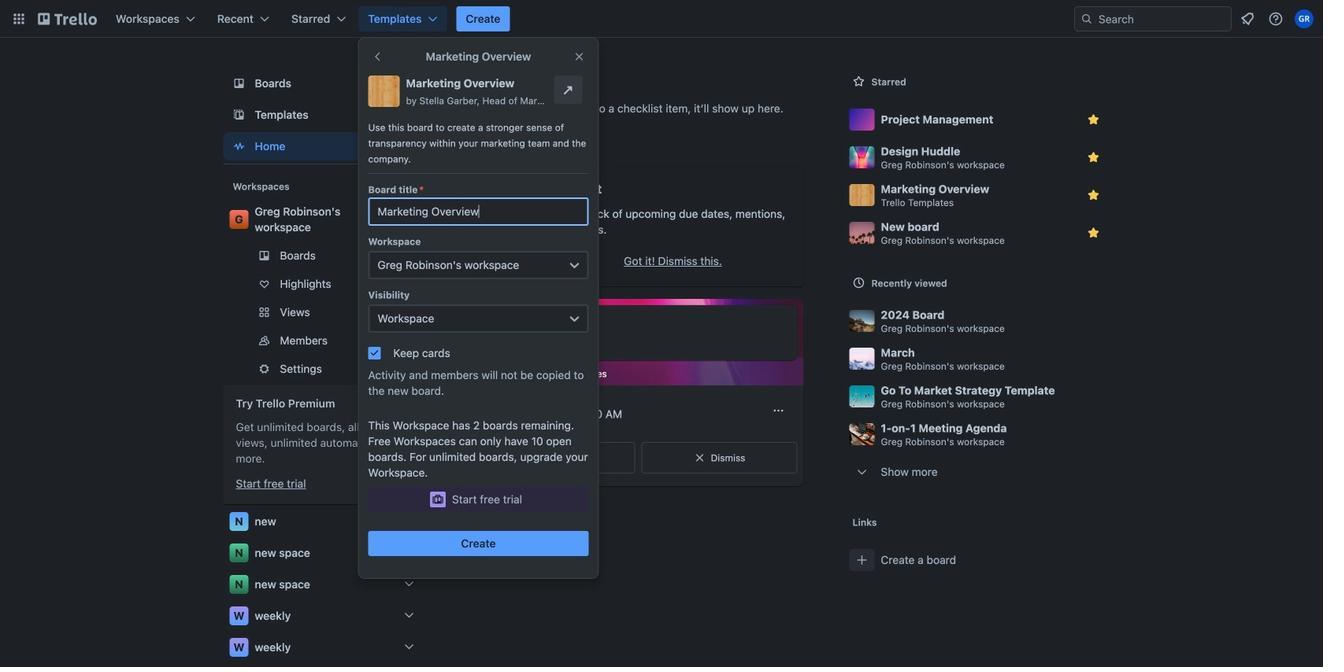 Task type: describe. For each thing, give the bounding box(es) containing it.
greg robinson (gregrobinson96) image
[[1295, 9, 1314, 28]]

open information menu image
[[1268, 11, 1284, 27]]

click to unstar marketing overview. it will be removed from your starred list. image
[[1086, 187, 1101, 203]]

Search field
[[1093, 8, 1231, 30]]

template board image
[[230, 106, 248, 124]]

home image
[[230, 137, 248, 156]]

0 notifications image
[[1238, 9, 1257, 28]]

close popover image
[[573, 50, 586, 63]]



Task type: vqa. For each thing, say whether or not it's contained in the screenshot.
the Back to home image
yes



Task type: locate. For each thing, give the bounding box(es) containing it.
click to unstar design huddle. it will be removed from your starred list. image
[[1086, 150, 1101, 165]]

search image
[[1081, 13, 1093, 25]]

click to unstar project management. it will be removed from your starred list. image
[[1086, 112, 1101, 128]]

back to home image
[[38, 6, 97, 32]]

return to previous screen image
[[371, 50, 384, 63]]

primary element
[[0, 0, 1323, 38]]

add image
[[400, 332, 419, 350]]

click to unstar new board. it will be removed from your starred list. image
[[1086, 225, 1101, 241]]

board image
[[230, 74, 248, 93]]

None text field
[[368, 198, 589, 226]]



